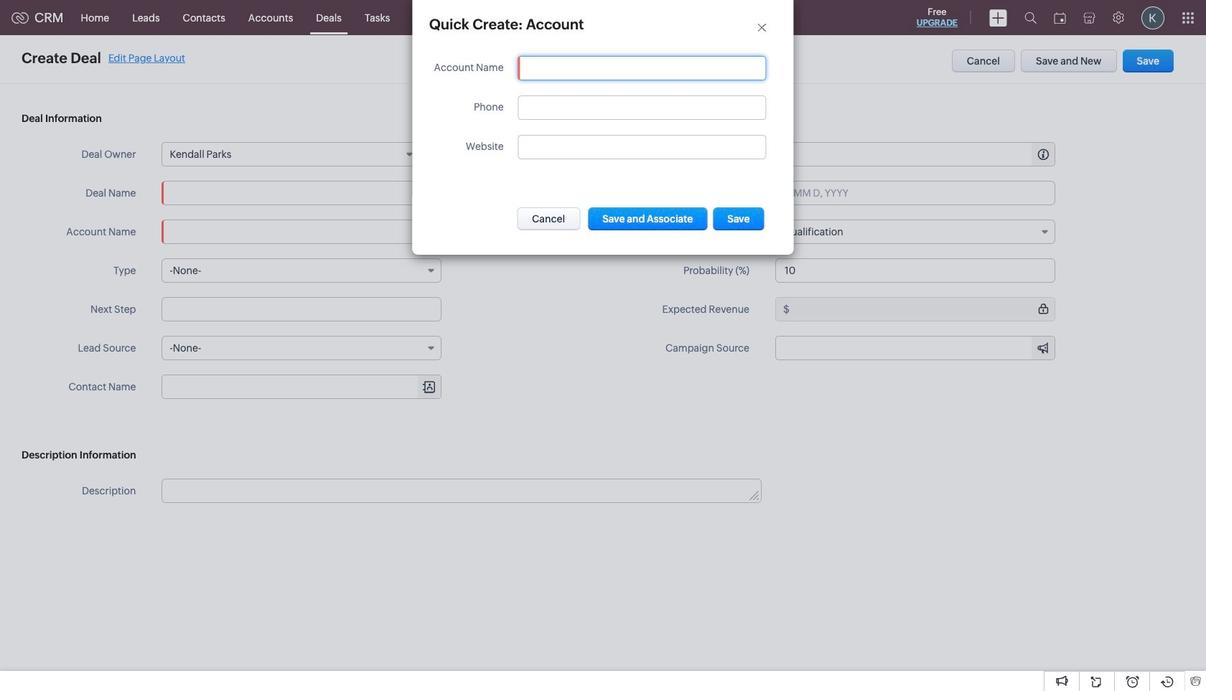 Task type: vqa. For each thing, say whether or not it's contained in the screenshot.
here
no



Task type: locate. For each thing, give the bounding box(es) containing it.
None submit
[[713, 208, 765, 231]]

None text field
[[163, 480, 761, 503]]

MMM D, YYYY text field
[[776, 181, 1056, 205]]

logo image
[[11, 12, 29, 23]]

None button
[[517, 208, 581, 231], [588, 208, 708, 231], [517, 208, 581, 231], [588, 208, 708, 231]]

None text field
[[526, 62, 759, 74], [792, 143, 1055, 166], [162, 181, 442, 205], [776, 259, 1056, 283], [162, 297, 442, 322], [526, 62, 759, 74], [792, 143, 1055, 166], [162, 181, 442, 205], [776, 259, 1056, 283], [162, 297, 442, 322]]



